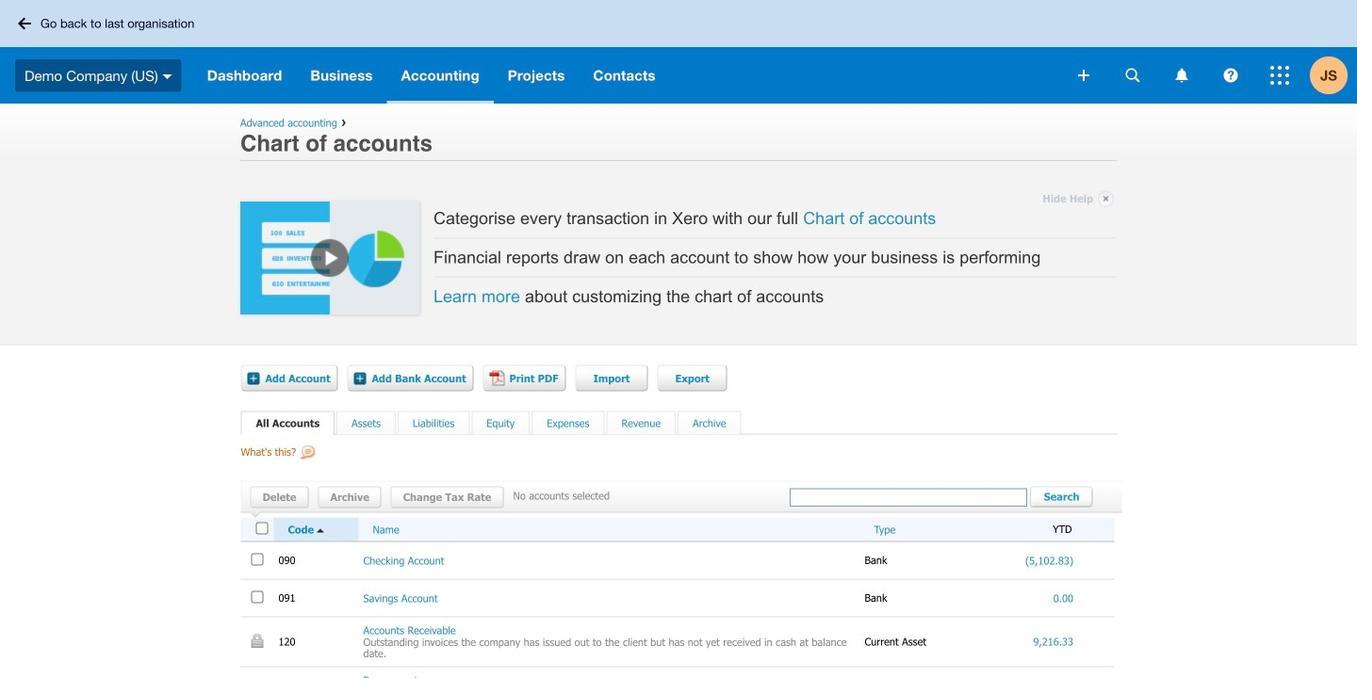 Task type: locate. For each thing, give the bounding box(es) containing it.
1 horizontal spatial svg image
[[1224, 68, 1238, 82]]

None checkbox
[[251, 592, 263, 604]]

banner
[[0, 0, 1357, 104]]

you cannot delete/archive system accounts. image
[[251, 634, 263, 648]]

svg image
[[1271, 66, 1290, 85], [1126, 68, 1140, 82], [1224, 68, 1238, 82]]

None text field
[[790, 489, 1027, 507]]

None checkbox
[[256, 523, 268, 535], [251, 554, 263, 566], [256, 523, 268, 535], [251, 554, 263, 566]]

svg image
[[18, 17, 31, 30], [1176, 68, 1188, 82], [1078, 70, 1090, 81], [163, 74, 172, 79]]



Task type: vqa. For each thing, say whether or not it's contained in the screenshot.
option
yes



Task type: describe. For each thing, give the bounding box(es) containing it.
2 horizontal spatial svg image
[[1271, 66, 1290, 85]]

0 horizontal spatial svg image
[[1126, 68, 1140, 82]]



